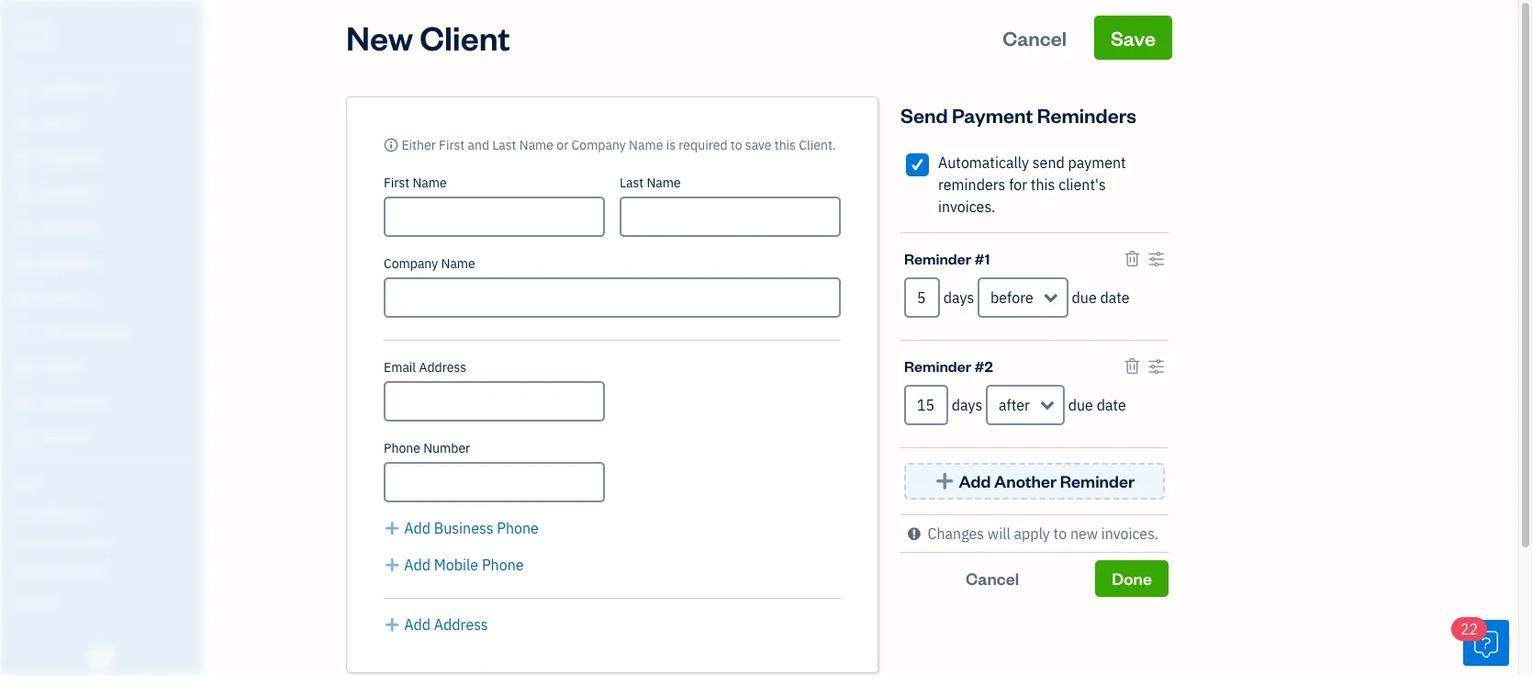 Task type: vqa. For each thing, say whether or not it's contained in the screenshot.
FRESHBOOKS Image
yes



Task type: locate. For each thing, give the bounding box(es) containing it.
save
[[1111, 25, 1156, 51]]

0 vertical spatial cancel
[[1003, 25, 1067, 51]]

first down primary icon
[[384, 175, 410, 191]]

date for 1
[[1101, 288, 1130, 307]]

first
[[439, 137, 465, 153], [384, 175, 410, 191]]

plus image
[[935, 472, 956, 490], [384, 517, 401, 539], [384, 554, 401, 576], [384, 614, 401, 636]]

name down "first name" 'text field'
[[441, 255, 476, 272]]

0 horizontal spatial first
[[384, 175, 410, 191]]

1 horizontal spatial invoices.
[[1102, 524, 1159, 543]]

chart image
[[12, 394, 34, 412]]

send
[[901, 102, 948, 128]]

this inside automatically send payment reminders for this client's invoices.
[[1031, 175, 1056, 194]]

phone right mobile
[[482, 556, 524, 574]]

project image
[[12, 289, 34, 308]]

to left the "new"
[[1054, 524, 1067, 543]]

add mobile phone button
[[384, 554, 524, 576]]

last down either first and last name or company name is required to save this client.
[[620, 175, 644, 191]]

client.
[[799, 137, 836, 153]]

phone for add business phone
[[497, 519, 539, 537]]

taras owner
[[15, 17, 51, 51]]

this
[[775, 137, 796, 153], [1031, 175, 1056, 194]]

0 vertical spatial invoices.
[[939, 197, 996, 216]]

to left save
[[731, 137, 743, 153]]

0 horizontal spatial invoices.
[[939, 197, 996, 216]]

save
[[746, 137, 772, 153]]

cancel up send payment reminders
[[1003, 25, 1067, 51]]

either first and last name or company name is required to save this client.
[[402, 137, 836, 153]]

1 vertical spatial to
[[1054, 524, 1067, 543]]

due date down remove reminder #1 icon
[[1072, 288, 1130, 307]]

0 vertical spatial #
[[975, 249, 985, 268]]

0 vertical spatial due date
[[1072, 288, 1130, 307]]

add left business
[[404, 519, 431, 537]]

before
[[991, 288, 1034, 307]]

0 vertical spatial to
[[731, 137, 743, 153]]

phone inside button
[[497, 519, 539, 537]]

2 # from the top
[[975, 356, 985, 376]]

0 vertical spatial reminder
[[905, 249, 972, 268]]

new
[[346, 16, 413, 59]]

bank connections image
[[14, 564, 197, 579]]

cancel for the cancel button to the bottom
[[966, 568, 1020, 589]]

Phone Number text field
[[384, 462, 605, 502]]

reminder up the "new"
[[1061, 470, 1135, 491]]

0 horizontal spatial last
[[493, 137, 517, 153]]

new
[[1071, 524, 1098, 543]]

Payment reminder offset in days text field
[[905, 385, 949, 425]]

address inside button
[[434, 615, 488, 634]]

this down "send"
[[1031, 175, 1056, 194]]

main element
[[0, 0, 248, 675]]

plus image for add another reminder
[[935, 472, 956, 490]]

Payment reminder offset in days text field
[[905, 277, 941, 318]]

plus image for add business phone
[[384, 517, 401, 539]]

#
[[975, 249, 985, 268], [975, 356, 985, 376]]

due date down "remove reminder #2" icon
[[1069, 396, 1127, 414]]

Company Name text field
[[384, 277, 841, 318]]

add another reminder button
[[905, 463, 1166, 500]]

0 vertical spatial first
[[439, 137, 465, 153]]

either
[[402, 137, 436, 153]]

plus image left add address
[[384, 614, 401, 636]]

owner
[[15, 37, 49, 51]]

primary image
[[384, 137, 399, 153]]

1 # from the top
[[975, 249, 985, 268]]

reminder
[[905, 249, 972, 268], [905, 356, 972, 376], [1061, 470, 1135, 491]]

cancel button
[[987, 16, 1084, 60], [901, 560, 1085, 597]]

1 horizontal spatial first
[[439, 137, 465, 153]]

1 vertical spatial phone
[[497, 519, 539, 537]]

reminder for reminder # 1
[[905, 249, 972, 268]]

1 horizontal spatial this
[[1031, 175, 1056, 194]]

1 vertical spatial reminder
[[905, 356, 972, 376]]

to
[[731, 137, 743, 153], [1054, 524, 1067, 543]]

company
[[572, 137, 626, 153], [384, 255, 438, 272]]

due right before field
[[1072, 288, 1097, 307]]

plus image left business
[[384, 517, 401, 539]]

automatically send payment reminders for this client's invoices.
[[939, 153, 1127, 216]]

0 vertical spatial due
[[1072, 288, 1097, 307]]

1 vertical spatial #
[[975, 356, 985, 376]]

invoices. up done
[[1102, 524, 1159, 543]]

required
[[679, 137, 728, 153]]

due right payment reminder timing (before or after due date) field
[[1069, 396, 1094, 414]]

2 vertical spatial reminder
[[1061, 470, 1135, 491]]

add down add mobile phone button
[[404, 615, 431, 634]]

this right save
[[775, 137, 796, 153]]

days
[[944, 288, 975, 307], [952, 396, 983, 414]]

2
[[985, 356, 993, 376]]

address down add mobile phone on the bottom left of page
[[434, 615, 488, 634]]

1 vertical spatial this
[[1031, 175, 1056, 194]]

days right payment reminder offset in days text box
[[944, 288, 975, 307]]

name
[[520, 137, 554, 153], [629, 137, 663, 153], [413, 175, 447, 191], [647, 175, 681, 191], [441, 255, 476, 272]]

cancel button down will
[[901, 560, 1085, 597]]

0 vertical spatial date
[[1101, 288, 1130, 307]]

dashboard image
[[12, 80, 34, 98]]

plus image left mobile
[[384, 554, 401, 576]]

1 vertical spatial address
[[434, 615, 488, 634]]

name for first name
[[413, 175, 447, 191]]

0 vertical spatial days
[[944, 288, 975, 307]]

0 horizontal spatial to
[[731, 137, 743, 153]]

invoices.
[[939, 197, 996, 216], [1102, 524, 1159, 543]]

reminders
[[1038, 102, 1137, 128]]

1 vertical spatial invoices.
[[1102, 524, 1159, 543]]

apply
[[1014, 524, 1051, 543]]

name left is
[[629, 137, 663, 153]]

0 vertical spatial address
[[419, 359, 467, 376]]

plus image inside add another reminder button
[[935, 472, 956, 490]]

first left and in the left top of the page
[[439, 137, 465, 153]]

plus image for add mobile phone
[[384, 554, 401, 576]]

phone
[[384, 440, 421, 456], [497, 519, 539, 537], [482, 556, 524, 574]]

22 button
[[1452, 617, 1510, 666]]

phone number
[[384, 440, 470, 456]]

name down "either"
[[413, 175, 447, 191]]

number
[[424, 440, 470, 456]]

0 vertical spatial last
[[493, 137, 517, 153]]

plus image up changes
[[935, 472, 956, 490]]

address
[[419, 359, 467, 376], [434, 615, 488, 634]]

timer image
[[12, 324, 34, 343]]

1 vertical spatial first
[[384, 175, 410, 191]]

date
[[1101, 288, 1130, 307], [1097, 396, 1127, 414]]

days right payment reminder offset in days text field
[[952, 396, 983, 414]]

Email Address text field
[[384, 381, 605, 422]]

due date for 1
[[1072, 288, 1130, 307]]

add
[[959, 470, 991, 491], [404, 519, 431, 537], [404, 556, 431, 574], [404, 615, 431, 634]]

cancel button up send payment reminders
[[987, 16, 1084, 60]]

cancel
[[1003, 25, 1067, 51], [966, 568, 1020, 589]]

date down remove reminder #1 icon
[[1101, 288, 1130, 307]]

name for company name
[[441, 255, 476, 272]]

1
[[985, 249, 991, 268]]

1 vertical spatial date
[[1097, 396, 1127, 414]]

phone for add mobile phone
[[482, 556, 524, 574]]

for
[[1010, 175, 1028, 194]]

phone down phone number text field
[[497, 519, 539, 537]]

2 vertical spatial phone
[[482, 556, 524, 574]]

reminder up payment reminder offset in days text box
[[905, 249, 972, 268]]

Last Name text field
[[620, 197, 841, 237]]

address right email
[[419, 359, 467, 376]]

date down "remove reminder #2" icon
[[1097, 396, 1127, 414]]

last
[[493, 137, 517, 153], [620, 175, 644, 191]]

invoices. down the reminders
[[939, 197, 996, 216]]

company down first name
[[384, 255, 438, 272]]

0 vertical spatial this
[[775, 137, 796, 153]]

name left or
[[520, 137, 554, 153]]

and
[[468, 137, 490, 153]]

phone left number
[[384, 440, 421, 456]]

1 vertical spatial due
[[1069, 396, 1094, 414]]

changes will apply to new invoices.
[[928, 524, 1159, 543]]

save button
[[1095, 16, 1173, 60]]

is
[[666, 137, 676, 153]]

add left mobile
[[404, 556, 431, 574]]

due date
[[1072, 288, 1130, 307], [1069, 396, 1127, 414]]

due
[[1072, 288, 1097, 307], [1069, 396, 1094, 414]]

done
[[1112, 568, 1153, 589]]

client's
[[1059, 175, 1106, 194]]

exclamationcircle image
[[908, 523, 921, 545]]

add mobile phone
[[404, 556, 524, 574]]

1 horizontal spatial last
[[620, 175, 644, 191]]

edit reminder #2 message image
[[1149, 355, 1166, 377]]

due for 1
[[1072, 288, 1097, 307]]

company right or
[[572, 137, 626, 153]]

1 vertical spatial due date
[[1069, 396, 1127, 414]]

1 horizontal spatial company
[[572, 137, 626, 153]]

invoice image
[[12, 185, 34, 203]]

last right and in the left top of the page
[[493, 137, 517, 153]]

name down is
[[647, 175, 681, 191]]

add for add business phone
[[404, 519, 431, 537]]

reminder up payment reminder offset in days text field
[[905, 356, 972, 376]]

1 vertical spatial cancel
[[966, 568, 1020, 589]]

add left another on the right bottom of page
[[959, 470, 991, 491]]

settings image
[[14, 593, 197, 608]]

payment
[[952, 102, 1034, 128]]

business
[[434, 519, 494, 537]]

cancel down will
[[966, 568, 1020, 589]]

1 vertical spatial days
[[952, 396, 983, 414]]

1 vertical spatial company
[[384, 255, 438, 272]]

0 vertical spatial cancel button
[[987, 16, 1084, 60]]

phone inside button
[[482, 556, 524, 574]]

name for last name
[[647, 175, 681, 191]]

send payment reminders
[[901, 102, 1137, 128]]

last name
[[620, 175, 681, 191]]



Task type: describe. For each thing, give the bounding box(es) containing it.
First Name text field
[[384, 197, 605, 237]]

changes
[[928, 524, 985, 543]]

reminder for reminder # 2
[[905, 356, 972, 376]]

email
[[384, 359, 416, 376]]

add address button
[[384, 614, 488, 636]]

add business phone
[[404, 519, 539, 537]]

add for add address
[[404, 615, 431, 634]]

client
[[420, 16, 510, 59]]

payment
[[1069, 153, 1127, 172]]

reminder # 1
[[905, 249, 991, 268]]

remove reminder #1 image
[[1124, 248, 1141, 270]]

client image
[[12, 115, 34, 133]]

due for 2
[[1069, 396, 1094, 414]]

# for 2
[[975, 356, 985, 376]]

0 vertical spatial company
[[572, 137, 626, 153]]

taras
[[15, 17, 51, 35]]

first name
[[384, 175, 447, 191]]

check image
[[910, 155, 926, 174]]

team members image
[[14, 505, 197, 520]]

plus image for add address
[[384, 614, 401, 636]]

apps image
[[14, 476, 197, 490]]

reminders
[[939, 175, 1006, 194]]

# for 1
[[975, 249, 985, 268]]

mobile
[[434, 556, 479, 574]]

another
[[995, 470, 1057, 491]]

automatically
[[939, 153, 1030, 172]]

new client
[[346, 16, 510, 59]]

add business phone button
[[384, 517, 539, 539]]

1 horizontal spatial to
[[1054, 524, 1067, 543]]

or
[[557, 137, 569, 153]]

invoices. inside automatically send payment reminders for this client's invoices.
[[939, 197, 996, 216]]

done button
[[1096, 560, 1169, 597]]

reminder inside button
[[1061, 470, 1135, 491]]

company name
[[384, 255, 476, 272]]

freshbooks image
[[86, 646, 116, 668]]

resource center badge image
[[1464, 620, 1510, 666]]

0 horizontal spatial company
[[384, 255, 438, 272]]

cancel for the top the cancel button
[[1003, 25, 1067, 51]]

report image
[[12, 429, 34, 447]]

expense image
[[12, 254, 34, 273]]

add another reminder
[[959, 470, 1135, 491]]

after
[[999, 396, 1030, 414]]

add for add another reminder
[[959, 470, 991, 491]]

remove reminder #2 image
[[1124, 355, 1141, 377]]

items and services image
[[14, 535, 197, 549]]

email address
[[384, 359, 467, 376]]

money image
[[12, 359, 34, 377]]

reminder # 2
[[905, 356, 993, 376]]

22
[[1461, 620, 1479, 638]]

1 vertical spatial last
[[620, 175, 644, 191]]

add for add mobile phone
[[404, 556, 431, 574]]

0 vertical spatial phone
[[384, 440, 421, 456]]

1 vertical spatial cancel button
[[901, 560, 1085, 597]]

will
[[988, 524, 1011, 543]]

Payment reminder timing (before or after due date) field
[[986, 385, 1065, 425]]

address for email address
[[419, 359, 467, 376]]

due date for 2
[[1069, 396, 1127, 414]]

address for add address
[[434, 615, 488, 634]]

0 horizontal spatial this
[[775, 137, 796, 153]]

edit reminder #1 message image
[[1149, 248, 1166, 270]]

days for 1
[[944, 288, 975, 307]]

Payment reminder timing (before or after due date) field
[[978, 277, 1069, 318]]

days for 2
[[952, 396, 983, 414]]

payment image
[[12, 220, 34, 238]]

add address
[[404, 615, 488, 634]]

estimate image
[[12, 150, 34, 168]]

send
[[1033, 153, 1065, 172]]

date for 2
[[1097, 396, 1127, 414]]



